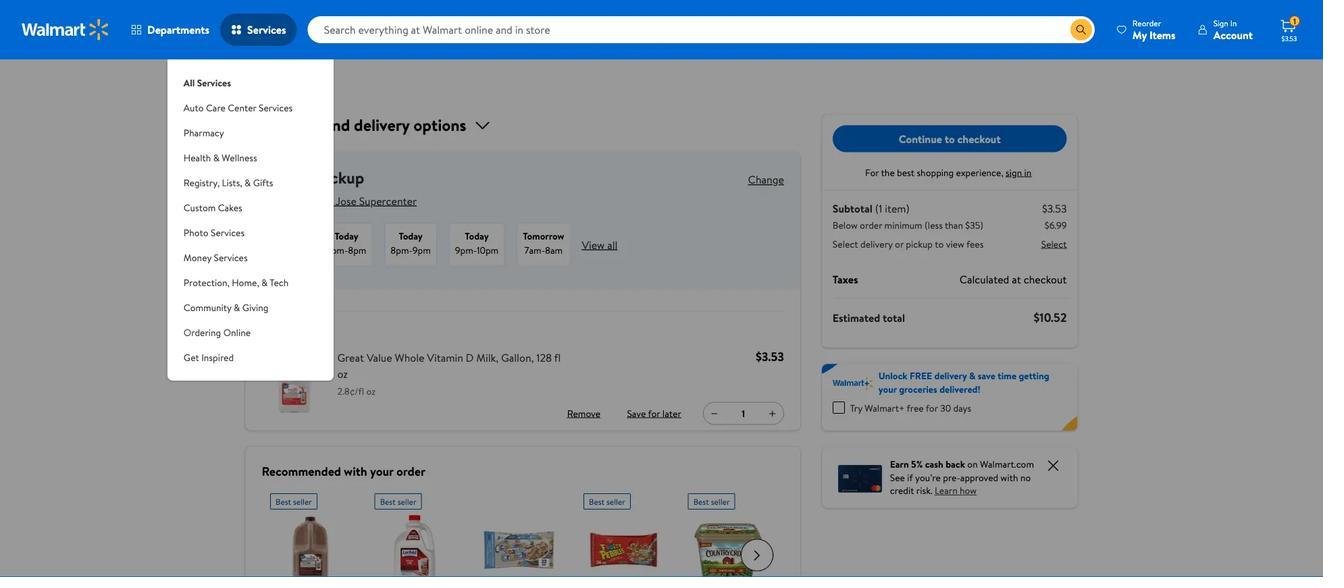 Task type: vqa. For each thing, say whether or not it's contained in the screenshot.
the to
yes



Task type: describe. For each thing, give the bounding box(es) containing it.
get
[[184, 351, 199, 364]]

estimated total
[[833, 310, 905, 325]]

fees
[[967, 237, 984, 251]]

lists,
[[222, 176, 242, 189]]

inspired
[[201, 351, 234, 364]]

reorder
[[1133, 17, 1161, 29]]

best
[[897, 166, 915, 179]]

getting
[[1019, 369, 1049, 383]]

3 best seller group from the left
[[583, 488, 663, 578]]

1 horizontal spatial $3.53
[[1042, 201, 1067, 216]]

4 best seller group from the left
[[688, 488, 768, 578]]

custom
[[184, 201, 216, 214]]

my
[[1133, 27, 1147, 42]]

0 horizontal spatial your
[[370, 463, 394, 480]]

today 7pm-8pm
[[327, 230, 366, 257]]

1 horizontal spatial for
[[926, 401, 938, 415]]

(1
[[875, 201, 882, 216]]

to inside button
[[945, 131, 955, 146]]

0 vertical spatial delivery
[[861, 237, 893, 251]]

tomorrow 7am-8am
[[523, 230, 564, 257]]

auto care center services
[[184, 101, 293, 114]]

seller for 1st the best seller group from left
[[293, 496, 312, 507]]

continue to checkout
[[899, 131, 1001, 146]]

7pm-
[[327, 244, 348, 257]]

save for later button
[[624, 403, 684, 425]]

view
[[582, 237, 605, 252]]

$6.99
[[1045, 219, 1067, 232]]

today for 9pm
[[399, 230, 423, 243]]

select button
[[1041, 237, 1067, 251]]

calculated at checkout
[[960, 272, 1067, 287]]

your inside the unlock free delivery & save time getting your groceries delivered!
[[879, 383, 897, 396]]

sign in link
[[1006, 166, 1034, 179]]

view all
[[582, 237, 618, 252]]

services up all services "link"
[[247, 22, 286, 37]]

select delivery or pickup to view fees
[[833, 237, 984, 251]]

change button
[[748, 172, 784, 187]]

best for third the best seller group from left
[[589, 496, 604, 507]]

get inspired button
[[167, 345, 334, 370]]

health & wellness button
[[167, 145, 334, 170]]

photo
[[184, 226, 208, 239]]

approved
[[960, 471, 998, 484]]

best for 1st the best seller group from left
[[275, 496, 291, 507]]

today for 10pm
[[465, 230, 489, 243]]

all services link
[[167, 59, 334, 95]]

auto
[[184, 101, 204, 114]]

for the best shopping experience, sign in
[[865, 166, 1032, 179]]

0 vertical spatial order
[[860, 219, 882, 232]]

for
[[865, 166, 879, 179]]

decrease quantity great value whole vitamin d milk, gallon, 128 fl oz, current quantity 1 image
[[709, 408, 720, 419]]

pre-
[[943, 471, 960, 484]]

great value whole vitamin d milk, gallon, 128 fl oz link
[[337, 350, 570, 382]]

0 horizontal spatial with
[[344, 463, 367, 480]]

0 horizontal spatial to
[[935, 237, 944, 251]]

services for all services
[[197, 76, 231, 89]]

jose
[[336, 193, 357, 208]]

capital one credit card image
[[838, 463, 882, 493]]

departments
[[147, 22, 209, 37]]

health
[[184, 151, 211, 164]]

auto care center services button
[[167, 95, 334, 120]]

best for fourth the best seller group from left
[[693, 496, 709, 507]]

search icon image
[[1076, 24, 1087, 35]]

minimum
[[885, 219, 922, 232]]

ordering
[[184, 326, 221, 339]]

services for money services
[[214, 251, 248, 264]]

custom cakes
[[184, 201, 242, 214]]

san jose supercenter button
[[317, 190, 417, 212]]

home,
[[232, 276, 259, 289]]

best seller for 1st the best seller group from left
[[275, 496, 312, 507]]

see if you're pre-approved with no credit risk.
[[890, 471, 1031, 497]]

sign in account
[[1214, 17, 1253, 42]]

save
[[978, 369, 996, 383]]

health & wellness
[[184, 151, 257, 164]]

with inside see if you're pre-approved with no credit risk.
[[1001, 471, 1018, 484]]

photo services button
[[167, 220, 334, 245]]

pickup
[[906, 237, 933, 251]]

0 horizontal spatial oz
[[337, 366, 348, 381]]

the
[[881, 166, 895, 179]]

1 vertical spatial order
[[396, 463, 425, 480]]

unlock
[[879, 369, 908, 383]]

money services button
[[167, 245, 334, 270]]

services inside dropdown button
[[259, 101, 293, 114]]

great
[[337, 350, 364, 365]]

protection, home, & tech button
[[167, 270, 334, 295]]

protection, home, & tech
[[184, 276, 289, 289]]

vitamin
[[427, 350, 463, 365]]

below order minimum (less than $35)
[[833, 219, 983, 232]]

great value whole vitamin d milk, gallon, 128 fl oz 2.8¢/fl oz
[[337, 350, 561, 398]]

gallon,
[[501, 350, 534, 365]]

0 vertical spatial $3.53
[[1282, 34, 1297, 43]]

learn
[[935, 484, 958, 497]]

san jose supercenter
[[317, 193, 417, 208]]

milk,
[[476, 350, 499, 365]]

$10.52
[[1034, 309, 1067, 326]]

value
[[367, 350, 392, 365]]

9pm
[[413, 244, 431, 257]]

whole
[[395, 350, 425, 365]]

online
[[223, 326, 251, 339]]

san
[[317, 193, 333, 208]]

at
[[1012, 272, 1021, 287]]

try
[[850, 401, 862, 415]]



Task type: locate. For each thing, give the bounding box(es) containing it.
with
[[344, 463, 367, 480], [1001, 471, 1018, 484]]

for left the 30
[[926, 401, 938, 415]]

select down the 'below'
[[833, 237, 858, 251]]

on
[[967, 458, 978, 471]]

$3.53 up $6.99 on the top right of the page
[[1042, 201, 1067, 216]]

save
[[627, 407, 646, 420]]

taxes
[[833, 272, 858, 287]]

services for photo services
[[211, 226, 245, 239]]

1 best seller group from the left
[[270, 488, 350, 578]]

subtotal (1 item)
[[833, 201, 910, 216]]

0 horizontal spatial $3.53
[[756, 349, 784, 365]]

delivery right free
[[934, 369, 967, 383]]

1 vertical spatial to
[[935, 237, 944, 251]]

Try Walmart+ free for 30 days checkbox
[[833, 402, 845, 414]]

photo services
[[184, 226, 245, 239]]

checkout for continue to checkout
[[957, 131, 1001, 146]]

for right save
[[648, 407, 660, 420]]

best seller for fourth the best seller group from left
[[693, 496, 729, 507]]

select for select delivery or pickup to view fees
[[833, 237, 858, 251]]

2 horizontal spatial $3.53
[[1282, 34, 1297, 43]]

checkout right the at
[[1024, 272, 1067, 287]]

today 9pm-10pm
[[455, 230, 499, 257]]

ordering online button
[[167, 320, 334, 345]]

see
[[890, 471, 905, 484]]

1 horizontal spatial oz
[[366, 385, 376, 398]]

2 today from the left
[[399, 230, 423, 243]]

in
[[1230, 17, 1237, 29]]

0 horizontal spatial order
[[396, 463, 425, 480]]

seller for third the best seller group from left
[[606, 496, 625, 507]]

no
[[1021, 471, 1031, 484]]

0 horizontal spatial today
[[335, 230, 358, 243]]

0 vertical spatial checkout
[[957, 131, 1001, 146]]

try walmart+ free for 30 days
[[850, 401, 971, 415]]

0 horizontal spatial checkout
[[957, 131, 1001, 146]]

& inside "community & giving" dropdown button
[[234, 301, 240, 314]]

for inside button
[[648, 407, 660, 420]]

select down $6.99 on the top right of the page
[[1041, 237, 1067, 251]]

shopping
[[917, 166, 954, 179]]

1 seller from the left
[[293, 496, 312, 507]]

departments button
[[120, 14, 220, 46]]

1 horizontal spatial order
[[860, 219, 882, 232]]

groceries
[[899, 383, 937, 396]]

checkout for calculated at checkout
[[1024, 272, 1067, 287]]

3 today from the left
[[465, 230, 489, 243]]

pharmacy button
[[167, 120, 334, 145]]

3 seller from the left
[[606, 496, 625, 507]]

services inside "link"
[[197, 76, 231, 89]]

ordering online
[[184, 326, 251, 339]]

checkout
[[957, 131, 1001, 146], [1024, 272, 1067, 287]]

1 right in
[[1293, 15, 1296, 27]]

seller for fourth the best seller group from left
[[711, 496, 729, 507]]

community & giving button
[[167, 295, 334, 320]]

$3.53
[[1282, 34, 1297, 43], [1042, 201, 1067, 216], [756, 349, 784, 365]]

services right center
[[259, 101, 293, 114]]

2 horizontal spatial today
[[465, 230, 489, 243]]

today up the 7pm-
[[335, 230, 358, 243]]

oz right 2.8¢/fl
[[366, 385, 376, 398]]

$35)
[[965, 219, 983, 232]]

tech
[[270, 276, 289, 289]]

delivered!
[[940, 383, 980, 396]]

below
[[833, 219, 858, 232]]

checkout inside button
[[957, 131, 1001, 146]]

$3.53 right account
[[1282, 34, 1297, 43]]

services up protection, home, & tech
[[214, 251, 248, 264]]

& inside the unlock free delivery & save time getting your groceries delivered!
[[969, 369, 976, 383]]

1 horizontal spatial to
[[945, 131, 955, 146]]

0 horizontal spatial select
[[833, 237, 858, 251]]

& left tech
[[261, 276, 268, 289]]

1 best seller from the left
[[275, 496, 312, 507]]

calculated
[[960, 272, 1009, 287]]

8pm
[[348, 244, 366, 257]]

money
[[184, 251, 211, 264]]

money services
[[184, 251, 248, 264]]

today 8pm-9pm
[[391, 230, 431, 257]]

1 select from the left
[[833, 237, 858, 251]]

your
[[879, 383, 897, 396], [370, 463, 394, 480]]

or
[[895, 237, 904, 251]]

7am-
[[524, 244, 545, 257]]

1 vertical spatial your
[[370, 463, 394, 480]]

1 vertical spatial delivery
[[934, 369, 967, 383]]

services down "cakes" on the top
[[211, 226, 245, 239]]

1 horizontal spatial with
[[1001, 471, 1018, 484]]

1 horizontal spatial your
[[879, 383, 897, 396]]

earn 5% cash back on walmart.com
[[890, 458, 1034, 471]]

(less
[[925, 219, 943, 232]]

time
[[998, 369, 1017, 383]]

continue
[[899, 131, 942, 146]]

with left no
[[1001, 471, 1018, 484]]

community & giving
[[184, 301, 268, 314]]

best for third the best seller group from the right
[[380, 496, 395, 507]]

if
[[907, 471, 913, 484]]

128
[[536, 350, 552, 365]]

banner
[[822, 364, 1078, 431]]

item)
[[885, 201, 910, 216]]

1 vertical spatial oz
[[366, 385, 376, 398]]

1 vertical spatial $3.53
[[1042, 201, 1067, 216]]

great value whole vitamin d milk, gallon, 128 fl oz, with add-on services, 2.8¢/fl oz, 1 in cart image
[[262, 350, 327, 414]]

fl
[[554, 350, 561, 365]]

checkout up experience,
[[957, 131, 1001, 146]]

0 horizontal spatial delivery
[[861, 237, 893, 251]]

learn how
[[935, 484, 977, 497]]

1 vertical spatial checkout
[[1024, 272, 1067, 287]]

you're
[[915, 471, 941, 484]]

supercenter
[[359, 193, 417, 208]]

2 vertical spatial $3.53
[[756, 349, 784, 365]]

risk.
[[916, 484, 933, 497]]

4 best seller from the left
[[693, 496, 729, 507]]

1 today from the left
[[335, 230, 358, 243]]

subtotal
[[833, 201, 873, 216]]

1 horizontal spatial select
[[1041, 237, 1067, 251]]

today inside 'today 7pm-8pm'
[[335, 230, 358, 243]]

view
[[946, 237, 964, 251]]

with right recommended
[[344, 463, 367, 480]]

3 best from the left
[[589, 496, 604, 507]]

10pm
[[477, 244, 499, 257]]

remove
[[567, 407, 601, 420]]

continue to checkout button
[[833, 125, 1067, 152]]

& left giving
[[234, 301, 240, 314]]

next slide for horizontalscrollerrecommendations list image
[[741, 539, 773, 572]]

0 horizontal spatial for
[[648, 407, 660, 420]]

delivery
[[861, 237, 893, 251], [934, 369, 967, 383]]

delivery left or
[[861, 237, 893, 251]]

0 vertical spatial your
[[879, 383, 897, 396]]

care
[[206, 101, 226, 114]]

walmart image
[[22, 19, 109, 41]]

Search search field
[[308, 16, 1095, 43]]

& inside health & wellness 'dropdown button'
[[213, 151, 220, 164]]

2 best seller group from the left
[[374, 488, 454, 578]]

banner containing unlock free delivery & save time getting your groceries delivered!
[[822, 364, 1078, 431]]

d
[[466, 350, 474, 365]]

walmart plus image
[[833, 377, 873, 391]]

4 best from the left
[[693, 496, 709, 507]]

custom cakes button
[[167, 195, 334, 220]]

1 horizontal spatial delivery
[[934, 369, 967, 383]]

cash
[[925, 458, 943, 471]]

delivery inside the unlock free delivery & save time getting your groceries delivered!
[[934, 369, 967, 383]]

best seller for third the best seller group from the right
[[380, 496, 416, 507]]

today inside today 9pm-10pm
[[465, 230, 489, 243]]

best seller for third the best seller group from left
[[589, 496, 625, 507]]

2 seller from the left
[[397, 496, 416, 507]]

& inside registry, lists, & gifts dropdown button
[[245, 176, 251, 189]]

1 horizontal spatial 1
[[1293, 15, 1296, 27]]

2 best seller from the left
[[380, 496, 416, 507]]

2 select from the left
[[1041, 237, 1067, 251]]

1 left "increase quantity great value whole vitamin d milk, gallon, 128 fl oz, current quantity 1" image
[[742, 407, 745, 420]]

1 vertical spatial 1
[[742, 407, 745, 420]]

4 seller from the left
[[711, 496, 729, 507]]

& left gifts
[[245, 176, 251, 189]]

best
[[275, 496, 291, 507], [380, 496, 395, 507], [589, 496, 604, 507], [693, 496, 709, 507]]

0 vertical spatial oz
[[337, 366, 348, 381]]

recommended with your order
[[262, 463, 425, 480]]

tomorrow
[[523, 230, 564, 243]]

recommended
[[262, 463, 341, 480]]

community
[[184, 301, 231, 314]]

0 vertical spatial 1
[[1293, 15, 1296, 27]]

3 best seller from the left
[[589, 496, 625, 507]]

1 horizontal spatial checkout
[[1024, 272, 1067, 287]]

30
[[940, 401, 951, 415]]

items
[[1150, 27, 1176, 42]]

2 best from the left
[[380, 496, 395, 507]]

5%
[[911, 458, 923, 471]]

dismiss capital one banner image
[[1045, 458, 1061, 474]]

save for later
[[627, 407, 681, 420]]

remove button
[[562, 403, 605, 425]]

services button
[[220, 14, 297, 46]]

increase quantity great value whole vitamin d milk, gallon, 128 fl oz, current quantity 1 image
[[767, 408, 778, 419]]

services right all
[[197, 76, 231, 89]]

2.8¢/fl
[[337, 385, 364, 398]]

today up 10pm
[[465, 230, 489, 243]]

1 best from the left
[[275, 496, 291, 507]]

change
[[748, 172, 784, 187]]

0 vertical spatial to
[[945, 131, 955, 146]]

0 horizontal spatial 1
[[742, 407, 745, 420]]

estimated
[[833, 310, 880, 325]]

& inside protection, home, & tech dropdown button
[[261, 276, 268, 289]]

registry, lists, & gifts
[[184, 176, 273, 189]]

seller for third the best seller group from the right
[[397, 496, 416, 507]]

learn how link
[[935, 484, 977, 497]]

best seller group
[[270, 488, 350, 578], [374, 488, 454, 578], [583, 488, 663, 578], [688, 488, 768, 578]]

& left save
[[969, 369, 976, 383]]

8am
[[545, 244, 563, 257]]

today for 8pm
[[335, 230, 358, 243]]

account
[[1214, 27, 1253, 42]]

select for select button
[[1041, 237, 1067, 251]]

to left view
[[935, 237, 944, 251]]

to right continue
[[945, 131, 955, 146]]

today inside today 8pm-9pm
[[399, 230, 423, 243]]

oz down great
[[337, 366, 348, 381]]

1 horizontal spatial today
[[399, 230, 423, 243]]

pharmacy
[[184, 126, 224, 139]]

& right health
[[213, 151, 220, 164]]

Walmart Site-Wide search field
[[308, 16, 1095, 43]]

today up 8pm- on the top left of page
[[399, 230, 423, 243]]

experience,
[[956, 166, 1004, 179]]

$3.53 up "increase quantity great value whole vitamin d milk, gallon, 128 fl oz, current quantity 1" image
[[756, 349, 784, 365]]

unlock free delivery & save time getting your groceries delivered!
[[879, 369, 1049, 396]]



